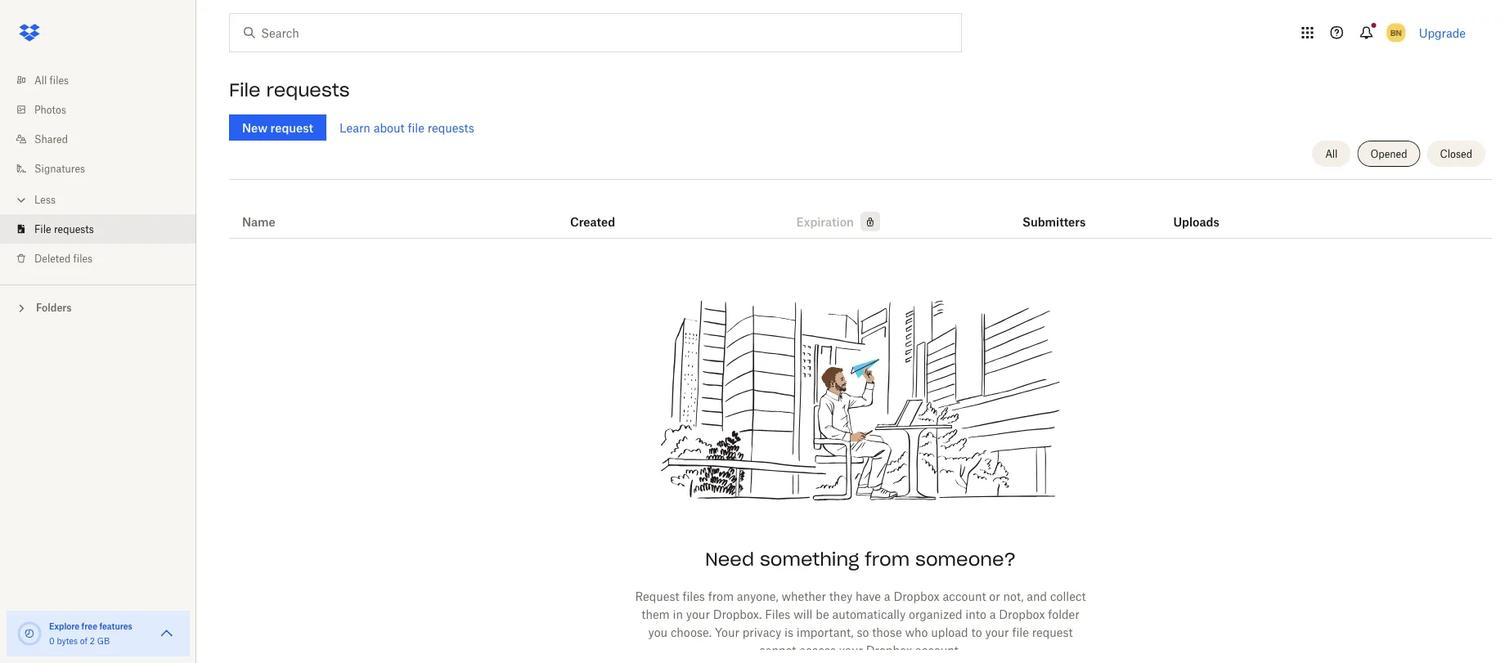 Task type: vqa. For each thing, say whether or not it's contained in the screenshot.
'Search in folder "Dropbox"' text field
yes



Task type: describe. For each thing, give the bounding box(es) containing it.
all files link
[[13, 65, 196, 95]]

whether
[[782, 590, 826, 604]]

opened button
[[1358, 141, 1421, 167]]

1 vertical spatial requests
[[428, 121, 474, 135]]

anyone,
[[737, 590, 779, 604]]

account
[[943, 590, 986, 604]]

from for anyone,
[[708, 590, 734, 604]]

0 horizontal spatial file
[[408, 121, 425, 135]]

2 column header from the left
[[1174, 192, 1239, 232]]

all for all files
[[34, 74, 47, 86]]

1 vertical spatial your
[[986, 626, 1009, 640]]

is
[[785, 626, 794, 640]]

to
[[972, 626, 983, 640]]

name
[[242, 215, 276, 229]]

in
[[673, 608, 683, 622]]

signatures link
[[13, 154, 196, 183]]

request files from anyone, whether they have a dropbox account or not, and collect them in your dropbox. files will be automatically organized into a dropbox folder you choose. your privacy is important, so those who upload to your file request cannot access your dropbox account.
[[635, 590, 1086, 658]]

list containing all files
[[0, 56, 196, 285]]

not,
[[1004, 590, 1024, 604]]

choose.
[[671, 626, 712, 640]]

you
[[648, 626, 668, 640]]

1 vertical spatial dropbox
[[999, 608, 1045, 622]]

access
[[800, 644, 836, 658]]

0 horizontal spatial a
[[884, 590, 891, 604]]

them
[[642, 608, 670, 622]]

created
[[570, 215, 615, 229]]

organized
[[909, 608, 963, 622]]

from for someone?
[[865, 548, 910, 571]]

learn
[[340, 121, 371, 135]]

folders
[[36, 302, 72, 314]]

have
[[856, 590, 881, 604]]

learn about file requests
[[340, 121, 474, 135]]

file requests link
[[13, 214, 196, 244]]

into
[[966, 608, 987, 622]]

important,
[[797, 626, 854, 640]]

or
[[990, 590, 1001, 604]]

request inside new request button
[[270, 121, 313, 135]]

upload
[[932, 626, 969, 640]]

pro trial element
[[854, 212, 880, 232]]

file inside 'list item'
[[34, 223, 51, 235]]

features
[[99, 622, 132, 632]]

0 vertical spatial your
[[686, 608, 710, 622]]

be
[[816, 608, 829, 622]]

new
[[242, 121, 268, 135]]

account.
[[916, 644, 962, 658]]

deleted files link
[[13, 244, 196, 273]]

cannot
[[759, 644, 797, 658]]

0 vertical spatial dropbox
[[894, 590, 940, 604]]

they
[[830, 590, 853, 604]]

folder
[[1049, 608, 1080, 622]]

new request
[[242, 121, 313, 135]]

row containing name
[[229, 186, 1493, 239]]

those
[[873, 626, 902, 640]]

free
[[82, 622, 97, 632]]

all for all
[[1326, 148, 1338, 160]]

something
[[760, 548, 860, 571]]



Task type: locate. For each thing, give the bounding box(es) containing it.
0 horizontal spatial your
[[686, 608, 710, 622]]

your up choose.
[[686, 608, 710, 622]]

requests up deleted files
[[54, 223, 94, 235]]

1 horizontal spatial file
[[1013, 626, 1029, 640]]

files right deleted
[[73, 252, 93, 265]]

dropbox
[[894, 590, 940, 604], [999, 608, 1045, 622], [866, 644, 912, 658]]

0 horizontal spatial requests
[[54, 223, 94, 235]]

a right have at the bottom right
[[884, 590, 891, 604]]

from up have at the bottom right
[[865, 548, 910, 571]]

deleted
[[34, 252, 71, 265]]

dropbox image
[[13, 16, 46, 49]]

dropbox.
[[713, 608, 762, 622]]

who
[[905, 626, 928, 640]]

so
[[857, 626, 869, 640]]

1 horizontal spatial a
[[990, 608, 996, 622]]

0 vertical spatial file
[[408, 121, 425, 135]]

file requests inside 'list item'
[[34, 223, 94, 235]]

files for all
[[50, 74, 69, 86]]

1 vertical spatial file
[[34, 223, 51, 235]]

0 vertical spatial file requests
[[229, 79, 350, 101]]

a
[[884, 590, 891, 604], [990, 608, 996, 622]]

file
[[229, 79, 261, 101], [34, 223, 51, 235]]

0 vertical spatial requests
[[266, 79, 350, 101]]

files up the photos
[[50, 74, 69, 86]]

2 vertical spatial your
[[839, 644, 863, 658]]

your down so
[[839, 644, 863, 658]]

explore
[[49, 622, 80, 632]]

0 horizontal spatial request
[[270, 121, 313, 135]]

folders button
[[0, 295, 196, 320]]

created button
[[570, 212, 615, 232]]

0 vertical spatial a
[[884, 590, 891, 604]]

and
[[1027, 590, 1048, 604]]

1 horizontal spatial all
[[1326, 148, 1338, 160]]

1 vertical spatial from
[[708, 590, 734, 604]]

request
[[635, 590, 680, 604]]

requests up new request
[[266, 79, 350, 101]]

1 column header from the left
[[1023, 192, 1088, 232]]

file down not,
[[1013, 626, 1029, 640]]

request
[[270, 121, 313, 135], [1032, 626, 1073, 640]]

privacy
[[743, 626, 782, 640]]

closed
[[1441, 148, 1473, 160]]

1 horizontal spatial files
[[73, 252, 93, 265]]

requests
[[266, 79, 350, 101], [428, 121, 474, 135], [54, 223, 94, 235]]

file
[[408, 121, 425, 135], [1013, 626, 1029, 640]]

all left opened 'button'
[[1326, 148, 1338, 160]]

from
[[865, 548, 910, 571], [708, 590, 734, 604]]

1 vertical spatial all
[[1326, 148, 1338, 160]]

files inside request files from anyone, whether they have a dropbox account or not, and collect them in your dropbox. files will be automatically organized into a dropbox folder you choose. your privacy is important, so those who upload to your file request cannot access your dropbox account.
[[683, 590, 705, 604]]

file down less at top left
[[34, 223, 51, 235]]

deleted files
[[34, 252, 93, 265]]

upgrade
[[1420, 26, 1466, 40]]

from up dropbox.
[[708, 590, 734, 604]]

need
[[705, 548, 754, 571]]

quota usage element
[[16, 621, 43, 647]]

files
[[765, 608, 791, 622]]

list
[[0, 56, 196, 285]]

request right new
[[270, 121, 313, 135]]

automatically
[[833, 608, 906, 622]]

column header
[[1023, 192, 1088, 232], [1174, 192, 1239, 232]]

photos
[[34, 104, 66, 116]]

0 horizontal spatial from
[[708, 590, 734, 604]]

files for deleted
[[73, 252, 93, 265]]

dropbox down those
[[866, 644, 912, 658]]

opened
[[1371, 148, 1408, 160]]

request inside request files from anyone, whether they have a dropbox account or not, and collect them in your dropbox. files will be automatically organized into a dropbox folder you choose. your privacy is important, so those who upload to your file request cannot access your dropbox account.
[[1032, 626, 1073, 640]]

0 horizontal spatial file
[[34, 223, 51, 235]]

upgrade link
[[1420, 26, 1466, 40]]

all inside all files link
[[34, 74, 47, 86]]

all files
[[34, 74, 69, 86]]

less
[[34, 194, 56, 206]]

bn button
[[1384, 20, 1410, 46]]

collect
[[1051, 590, 1086, 604]]

requests inside 'list item'
[[54, 223, 94, 235]]

will
[[794, 608, 813, 622]]

Search in folder "Dropbox" text field
[[261, 24, 928, 42]]

file requests
[[229, 79, 350, 101], [34, 223, 94, 235]]

row
[[229, 186, 1493, 239]]

1 horizontal spatial request
[[1032, 626, 1073, 640]]

0 vertical spatial request
[[270, 121, 313, 135]]

dropbox up organized
[[894, 590, 940, 604]]

requests right about
[[428, 121, 474, 135]]

photos link
[[13, 95, 196, 124]]

1 vertical spatial a
[[990, 608, 996, 622]]

0 horizontal spatial files
[[50, 74, 69, 86]]

someone?
[[916, 548, 1016, 571]]

2 vertical spatial requests
[[54, 223, 94, 235]]

less image
[[13, 192, 29, 208]]

2
[[90, 636, 95, 646]]

2 vertical spatial dropbox
[[866, 644, 912, 658]]

your
[[686, 608, 710, 622], [986, 626, 1009, 640], [839, 644, 863, 658]]

2 horizontal spatial your
[[986, 626, 1009, 640]]

signatures
[[34, 162, 85, 175]]

need something from someone?
[[705, 548, 1016, 571]]

learn about file requests link
[[340, 121, 474, 135]]

bn
[[1391, 27, 1402, 38]]

1 vertical spatial request
[[1032, 626, 1073, 640]]

file inside request files from anyone, whether they have a dropbox account or not, and collect them in your dropbox. files will be automatically organized into a dropbox folder you choose. your privacy is important, so those who upload to your file request cannot access your dropbox account.
[[1013, 626, 1029, 640]]

shared link
[[13, 124, 196, 154]]

0 vertical spatial from
[[865, 548, 910, 571]]

1 horizontal spatial requests
[[266, 79, 350, 101]]

file up new
[[229, 79, 261, 101]]

a right into
[[990, 608, 996, 622]]

0 vertical spatial file
[[229, 79, 261, 101]]

from inside request files from anyone, whether they have a dropbox account or not, and collect them in your dropbox. files will be automatically organized into a dropbox folder you choose. your privacy is important, so those who upload to your file request cannot access your dropbox account.
[[708, 590, 734, 604]]

2 horizontal spatial requests
[[428, 121, 474, 135]]

files
[[50, 74, 69, 86], [73, 252, 93, 265], [683, 590, 705, 604]]

files up in
[[683, 590, 705, 604]]

explore free features 0 bytes of 2 gb
[[49, 622, 132, 646]]

about
[[374, 121, 405, 135]]

0 horizontal spatial all
[[34, 74, 47, 86]]

bytes
[[57, 636, 78, 646]]

1 horizontal spatial file
[[229, 79, 261, 101]]

1 vertical spatial file
[[1013, 626, 1029, 640]]

1 horizontal spatial from
[[865, 548, 910, 571]]

1 vertical spatial files
[[73, 252, 93, 265]]

files for request
[[683, 590, 705, 604]]

0 horizontal spatial file requests
[[34, 223, 94, 235]]

1 vertical spatial file requests
[[34, 223, 94, 235]]

closed button
[[1428, 141, 1486, 167]]

1 horizontal spatial your
[[839, 644, 863, 658]]

1 horizontal spatial column header
[[1174, 192, 1239, 232]]

dropbox down not,
[[999, 608, 1045, 622]]

your
[[715, 626, 740, 640]]

all up the photos
[[34, 74, 47, 86]]

2 vertical spatial files
[[683, 590, 705, 604]]

0 vertical spatial files
[[50, 74, 69, 86]]

file requests list item
[[0, 214, 196, 244]]

all button
[[1313, 141, 1351, 167]]

0
[[49, 636, 55, 646]]

your right "to"
[[986, 626, 1009, 640]]

2 horizontal spatial files
[[683, 590, 705, 604]]

gb
[[97, 636, 110, 646]]

all
[[34, 74, 47, 86], [1326, 148, 1338, 160]]

new request button
[[229, 115, 327, 141]]

0 horizontal spatial column header
[[1023, 192, 1088, 232]]

1 horizontal spatial file requests
[[229, 79, 350, 101]]

file requests up deleted files
[[34, 223, 94, 235]]

of
[[80, 636, 88, 646]]

request down folder
[[1032, 626, 1073, 640]]

file requests up new request
[[229, 79, 350, 101]]

shared
[[34, 133, 68, 145]]

file right about
[[408, 121, 425, 135]]

0 vertical spatial all
[[34, 74, 47, 86]]

all inside the all button
[[1326, 148, 1338, 160]]



